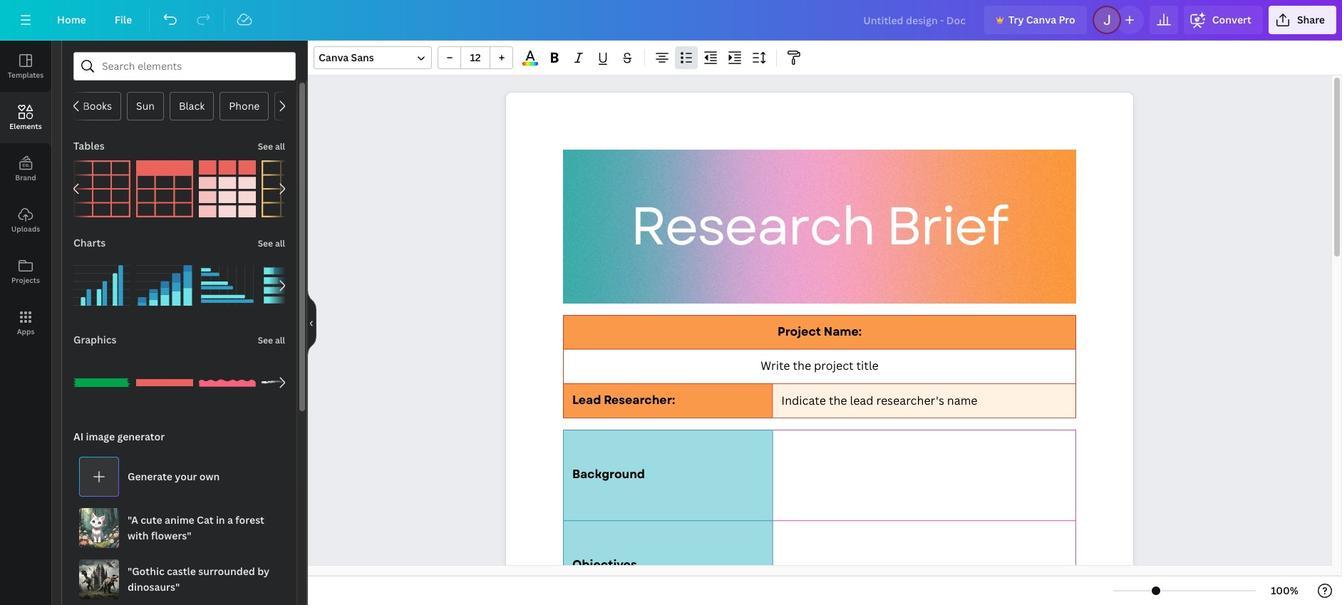 Task type: locate. For each thing, give the bounding box(es) containing it.
apps button
[[0, 297, 51, 349]]

elements button
[[0, 92, 51, 143]]

"gothic castle surrounded by dinosaurs"
[[128, 565, 270, 594]]

1 see all button from the top
[[256, 132, 287, 160]]

image
[[86, 430, 115, 443]]

graphics
[[73, 333, 117, 347]]

canva sans button
[[314, 46, 432, 69]]

your
[[175, 470, 197, 483]]

see all
[[258, 140, 285, 153], [258, 237, 285, 250], [258, 334, 285, 347]]

3 see all button from the top
[[256, 326, 287, 354]]

2 vertical spatial see
[[258, 334, 273, 347]]

generator
[[117, 430, 165, 443]]

convert button
[[1184, 6, 1263, 34]]

0 vertical spatial see
[[258, 140, 273, 153]]

sans
[[351, 51, 374, 64]]

charts button
[[72, 229, 107, 257]]

0 horizontal spatial canva
[[319, 51, 349, 64]]

brand button
[[0, 143, 51, 195]]

phone button
[[220, 92, 269, 120]]

tables button
[[72, 132, 106, 160]]

– – number field
[[466, 51, 486, 64]]

dinosaurs"
[[128, 580, 180, 594]]

1 vertical spatial see
[[258, 237, 273, 250]]

hide image
[[307, 289, 317, 357]]

brief
[[886, 188, 1008, 265]]

add this table to the canvas image
[[73, 160, 130, 217], [136, 160, 193, 217], [199, 160, 256, 217], [262, 160, 319, 217]]

0 vertical spatial all
[[275, 140, 285, 153]]

group
[[438, 46, 513, 69], [73, 249, 130, 314], [136, 249, 193, 314], [199, 249, 256, 314], [262, 257, 319, 314], [73, 346, 130, 411], [136, 354, 193, 411], [199, 354, 256, 411], [262, 354, 319, 411]]

see for charts
[[258, 237, 273, 250]]

2 vertical spatial see all button
[[256, 326, 287, 354]]

cute
[[141, 513, 162, 527]]

see all button for tables
[[256, 132, 287, 160]]

2 see from the top
[[258, 237, 273, 250]]

see
[[258, 140, 273, 153], [258, 237, 273, 250], [258, 334, 273, 347]]

main menu bar
[[0, 0, 1343, 41]]

research brief
[[631, 188, 1008, 265]]

all
[[275, 140, 285, 153], [275, 237, 285, 250], [275, 334, 285, 347]]

try canva pro button
[[985, 6, 1087, 34]]

0 vertical spatial canva
[[1027, 13, 1057, 26]]

ai
[[73, 430, 84, 443]]

wanted posters button
[[275, 92, 369, 120]]

1 see all from the top
[[258, 140, 285, 153]]

wanted
[[284, 99, 321, 113]]

apps
[[17, 327, 34, 337]]

graphics button
[[72, 326, 118, 354]]

see all button for graphics
[[256, 326, 287, 354]]

0 vertical spatial see all
[[258, 140, 285, 153]]

1 vertical spatial all
[[275, 237, 285, 250]]

Design title text field
[[852, 6, 979, 34]]

canva left sans
[[319, 51, 349, 64]]

tables
[[73, 139, 105, 153]]

projects button
[[0, 246, 51, 297]]

3 see all from the top
[[258, 334, 285, 347]]

1 vertical spatial see all button
[[256, 229, 287, 257]]

color range image
[[523, 62, 538, 66]]

3 all from the top
[[275, 334, 285, 347]]

1 all from the top
[[275, 140, 285, 153]]

1 horizontal spatial canva
[[1027, 13, 1057, 26]]

generate your own
[[128, 470, 220, 483]]

100%
[[1271, 584, 1299, 598]]

ai image generator
[[73, 430, 165, 443]]

forest
[[235, 513, 264, 527]]

canva inside canva sans popup button
[[319, 51, 349, 64]]

posters
[[323, 99, 360, 113]]

2 see all from the top
[[258, 237, 285, 250]]

wanted posters
[[284, 99, 360, 113]]

elements
[[9, 121, 42, 131]]

0 vertical spatial see all button
[[256, 132, 287, 160]]

2 add this table to the canvas image from the left
[[136, 160, 193, 217]]

brand
[[15, 173, 36, 183]]

3 see from the top
[[258, 334, 273, 347]]

2 vertical spatial see all
[[258, 334, 285, 347]]

1 see from the top
[[258, 140, 273, 153]]

2 see all button from the top
[[256, 229, 287, 257]]

1 vertical spatial canva
[[319, 51, 349, 64]]

black
[[179, 99, 205, 113]]

see all button
[[256, 132, 287, 160], [256, 229, 287, 257], [256, 326, 287, 354]]

anime
[[165, 513, 194, 527]]

all for charts
[[275, 237, 285, 250]]

research
[[631, 188, 875, 265]]

100% button
[[1262, 580, 1308, 602]]

1 add this table to the canvas image from the left
[[73, 160, 130, 217]]

1 vertical spatial see all
[[258, 237, 285, 250]]

canva inside try canva pro button
[[1027, 13, 1057, 26]]

2 all from the top
[[275, 237, 285, 250]]

canva right try
[[1027, 13, 1057, 26]]

a
[[227, 513, 233, 527]]

canva
[[1027, 13, 1057, 26], [319, 51, 349, 64]]

pro
[[1059, 13, 1076, 26]]

playful decorative ribbon banner image
[[73, 354, 130, 411]]

uploads
[[11, 224, 40, 234]]

try
[[1009, 13, 1024, 26]]

2 vertical spatial all
[[275, 334, 285, 347]]

playful decorative wavy banner image
[[199, 354, 256, 411]]



Task type: vqa. For each thing, say whether or not it's contained in the screenshot.
Share
yes



Task type: describe. For each thing, give the bounding box(es) containing it.
canva sans
[[319, 51, 374, 64]]

see all for tables
[[258, 140, 285, 153]]

convert
[[1213, 13, 1252, 26]]

"a cute anime cat in a forest with flowers"
[[128, 513, 264, 543]]

Search elements search field
[[102, 53, 267, 80]]

sun button
[[127, 92, 164, 120]]

3 add this table to the canvas image from the left
[[199, 160, 256, 217]]

black button
[[170, 92, 214, 120]]

side panel tab list
[[0, 41, 51, 349]]

share
[[1298, 13, 1325, 26]]

phone
[[229, 99, 260, 113]]

flowers"
[[151, 529, 192, 543]]

in
[[216, 513, 225, 527]]

see for graphics
[[258, 334, 273, 347]]

books
[[83, 99, 112, 113]]

castle
[[167, 565, 196, 578]]

"gothic
[[128, 565, 164, 578]]

surrounded
[[198, 565, 255, 578]]

by
[[258, 565, 270, 578]]

see for tables
[[258, 140, 273, 153]]

own
[[200, 470, 220, 483]]

easter banner image
[[136, 354, 193, 411]]

books button
[[74, 92, 121, 120]]

4 add this table to the canvas image from the left
[[262, 160, 319, 217]]

Research Brief text field
[[506, 93, 1134, 605]]

home
[[57, 13, 86, 26]]

file
[[115, 13, 132, 26]]

home link
[[46, 6, 98, 34]]

"a
[[128, 513, 138, 527]]

all for graphics
[[275, 334, 285, 347]]

projects
[[11, 275, 40, 285]]

see all button for charts
[[256, 229, 287, 257]]

see all for charts
[[258, 237, 285, 250]]

sun
[[136, 99, 155, 113]]

all for tables
[[275, 140, 285, 153]]

uploads button
[[0, 195, 51, 246]]

share button
[[1269, 6, 1337, 34]]

file button
[[103, 6, 143, 34]]

generate
[[128, 470, 173, 483]]

cat
[[197, 513, 214, 527]]

templates
[[8, 70, 44, 80]]

try canva pro
[[1009, 13, 1076, 26]]

templates button
[[0, 41, 51, 92]]

with
[[128, 529, 149, 543]]

torn paper banner with space for text image
[[262, 354, 319, 411]]

charts
[[73, 236, 106, 250]]

see all for graphics
[[258, 334, 285, 347]]



